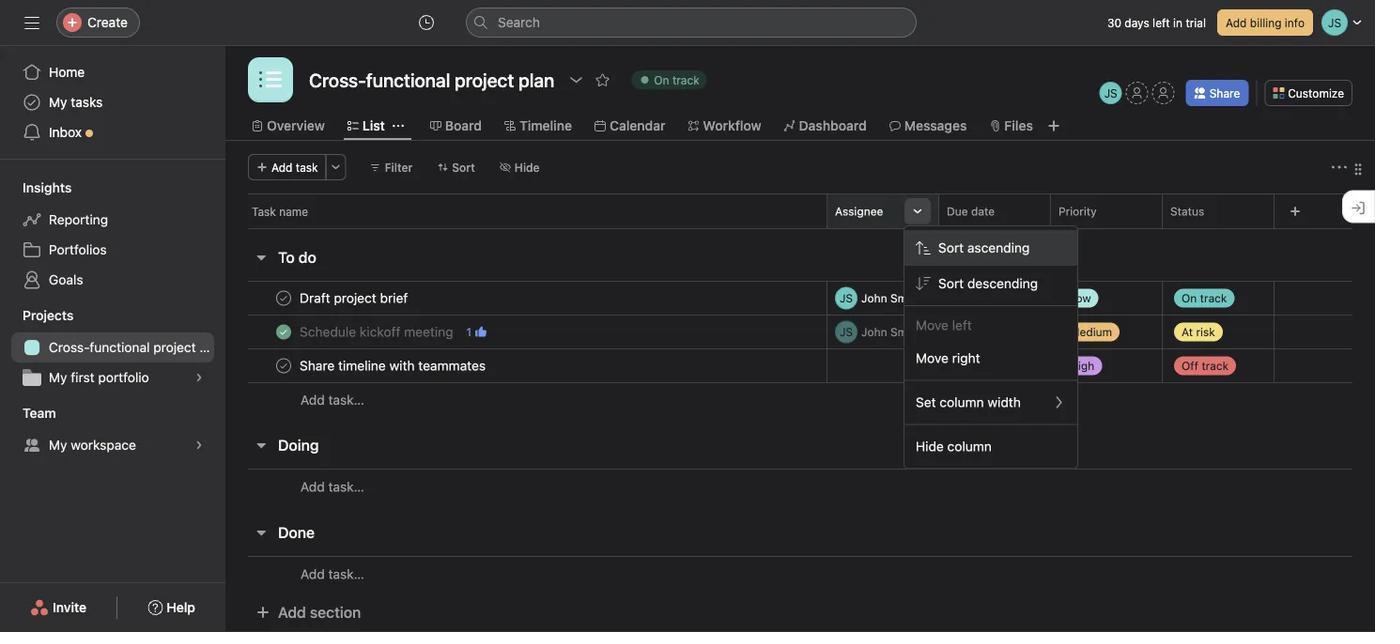 Task type: vqa. For each thing, say whether or not it's contained in the screenshot.
Add Task… button inside Header To do tree grid
yes



Task type: locate. For each thing, give the bounding box(es) containing it.
0 vertical spatial completed checkbox
[[273, 287, 295, 310]]

track inside popup button
[[1201, 292, 1228, 305]]

0 horizontal spatial hide
[[515, 161, 540, 174]]

move up "move right"
[[916, 318, 949, 333]]

1 vertical spatial smith
[[891, 326, 921, 339]]

add up doing 'button'
[[301, 392, 325, 408]]

js down '30'
[[1105, 86, 1118, 100]]

1 john smith from the top
[[862, 292, 921, 305]]

1 horizontal spatial show options image
[[913, 206, 924, 217]]

show options image left add to starred icon
[[569, 72, 584, 87]]

completed image down completed icon
[[273, 355, 295, 377]]

None text field
[[304, 63, 559, 97]]

2 move from the top
[[916, 351, 949, 366]]

due
[[947, 205, 969, 218]]

add task… down add a task to this section "icon"
[[301, 479, 364, 495]]

john smith
[[862, 292, 921, 305], [862, 326, 921, 339]]

calendar
[[610, 118, 666, 133]]

0 vertical spatial hide
[[515, 161, 540, 174]]

completed image inside share timeline with teammates cell
[[273, 355, 295, 377]]

1 vertical spatial on track
[[1182, 292, 1228, 305]]

24
[[1014, 292, 1028, 305], [970, 359, 984, 373]]

1 john from the top
[[862, 292, 888, 305]]

see details, my first portfolio image
[[194, 372, 205, 383]]

oct down descending
[[992, 292, 1011, 305]]

sort down board
[[452, 161, 475, 174]]

draft project brief cell
[[226, 281, 828, 316]]

completed checkbox for today
[[273, 287, 295, 310]]

assignee
[[835, 205, 884, 218]]

row containing task name
[[226, 194, 1376, 228]]

1 vertical spatial completed image
[[273, 355, 295, 377]]

0 vertical spatial left
[[1153, 16, 1171, 29]]

on track up risk
[[1182, 292, 1228, 305]]

1 move from the top
[[916, 318, 949, 333]]

calendar link
[[595, 116, 666, 136]]

name
[[279, 205, 308, 218]]

1 vertical spatial add task… button
[[301, 477, 364, 498]]

1 smith from the top
[[891, 292, 921, 305]]

info
[[1286, 16, 1305, 29]]

3 add task… button from the top
[[301, 564, 364, 585]]

0 vertical spatial show options image
[[569, 72, 584, 87]]

completed checkbox inside the draft project brief cell
[[273, 287, 295, 310]]

1 completed image from the top
[[273, 287, 295, 310]]

set
[[916, 395, 937, 410]]

2 my from the top
[[49, 370, 67, 385]]

column down set column width
[[948, 439, 992, 454]]

1 horizontal spatial on
[[1182, 292, 1198, 305]]

0 vertical spatial add task… row
[[226, 383, 1376, 417]]

2 vertical spatial add task…
[[301, 567, 364, 582]]

john right details icon
[[862, 326, 888, 339]]

do
[[299, 249, 317, 266]]

add task…
[[301, 392, 364, 408], [301, 479, 364, 495], [301, 567, 364, 582]]

2 smith from the top
[[891, 326, 921, 339]]

add left billing
[[1226, 16, 1248, 29]]

on up at
[[1182, 292, 1198, 305]]

oct left 23
[[947, 326, 967, 339]]

off
[[1182, 359, 1199, 373]]

0 horizontal spatial on track
[[654, 73, 700, 86]]

completed image up completed icon
[[273, 287, 295, 310]]

collapse task list for this section image
[[254, 525, 269, 540]]

add task… button down add a task to this section "icon"
[[301, 477, 364, 498]]

completed checkbox right plan
[[273, 321, 295, 344]]

collapse task list for this section image for doing
[[254, 438, 269, 453]]

2 completed checkbox from the top
[[273, 321, 295, 344]]

john smith up move left
[[862, 292, 921, 305]]

hide
[[515, 161, 540, 174], [916, 439, 944, 454]]

ascending
[[968, 240, 1030, 256]]

on track down search "button"
[[654, 73, 700, 86]]

task… down add a task to this section "icon"
[[329, 479, 364, 495]]

medium button
[[1052, 315, 1163, 349]]

1 horizontal spatial hide
[[916, 439, 944, 454]]

left left in on the right top
[[1153, 16, 1171, 29]]

completed image for oct 24 – 26
[[273, 355, 295, 377]]

high button
[[1052, 349, 1163, 383]]

0 vertical spatial completed image
[[273, 287, 295, 310]]

sort for sort ascending
[[939, 240, 964, 256]]

2 vertical spatial track
[[1202, 359, 1229, 373]]

add task… up add a task to this section "icon"
[[301, 392, 364, 408]]

1 task… from the top
[[329, 392, 364, 408]]

2 add task… button from the top
[[301, 477, 364, 498]]

on track inside dropdown button
[[654, 73, 700, 86]]

move
[[916, 318, 949, 333], [916, 351, 949, 366]]

smith up move left
[[891, 292, 921, 305]]

2 john from the top
[[862, 326, 888, 339]]

0 vertical spatial on track
[[654, 73, 700, 86]]

timeline
[[520, 118, 572, 133]]

hide down timeline link
[[515, 161, 540, 174]]

hide sidebar image
[[24, 15, 39, 30]]

completed checkbox up completed icon
[[273, 287, 295, 310]]

smith up "move right"
[[891, 326, 921, 339]]

0 horizontal spatial left
[[953, 318, 973, 333]]

trial
[[1186, 16, 1207, 29]]

sort inside dropdown button
[[452, 161, 475, 174]]

–
[[982, 292, 989, 305], [987, 359, 993, 373]]

row containing js
[[226, 281, 1376, 316]]

1 vertical spatial john smith
[[862, 326, 921, 339]]

2 john smith from the top
[[862, 326, 921, 339]]

1 vertical spatial sort
[[939, 240, 964, 256]]

add to starred image
[[595, 72, 610, 87]]

smith
[[891, 292, 921, 305], [891, 326, 921, 339]]

0 horizontal spatial 24
[[970, 359, 984, 373]]

0 vertical spatial on
[[654, 73, 670, 86]]

first
[[71, 370, 95, 385]]

add task
[[272, 161, 318, 174]]

– left 26
[[987, 359, 993, 373]]

my inside my tasks link
[[49, 94, 67, 110]]

my left tasks
[[49, 94, 67, 110]]

0 vertical spatial move
[[916, 318, 949, 333]]

my left first
[[49, 370, 67, 385]]

sort inside menu item
[[939, 240, 964, 256]]

1 horizontal spatial on track
[[1182, 292, 1228, 305]]

sort up today
[[939, 276, 964, 291]]

on inside dropdown button
[[654, 73, 670, 86]]

track right off
[[1202, 359, 1229, 373]]

0 horizontal spatial show options image
[[569, 72, 584, 87]]

tab actions image
[[393, 120, 404, 132]]

john for low
[[862, 292, 888, 305]]

move left menu item
[[905, 310, 1078, 341]]

portfolios link
[[11, 235, 214, 265]]

left down today
[[953, 318, 973, 333]]

smith for medium
[[891, 326, 921, 339]]

messages
[[905, 118, 967, 133]]

on inside popup button
[[1182, 292, 1198, 305]]

js down assignee
[[840, 292, 853, 305]]

add task… inside header to do tree grid
[[301, 392, 364, 408]]

3 completed checkbox from the top
[[273, 355, 295, 377]]

0 vertical spatial collapse task list for this section image
[[254, 250, 269, 265]]

my tasks link
[[11, 87, 214, 117]]

reporting link
[[11, 205, 214, 235]]

oct
[[992, 292, 1011, 305], [947, 326, 967, 339], [947, 359, 967, 373]]

sort for sort descending
[[939, 276, 964, 291]]

teams element
[[0, 397, 226, 464]]

2 task… from the top
[[329, 479, 364, 495]]

john down assignee
[[862, 292, 888, 305]]

2 vertical spatial my
[[49, 437, 67, 453]]

john smith for low
[[862, 292, 921, 305]]

1 completed checkbox from the top
[[273, 287, 295, 310]]

move tasks between sections image
[[771, 327, 782, 338]]

1 vertical spatial move
[[916, 351, 949, 366]]

home link
[[11, 57, 214, 87]]

1 collapse task list for this section image from the top
[[254, 250, 269, 265]]

add inside button
[[1226, 16, 1248, 29]]

create
[[87, 15, 128, 30]]

my down team at the bottom left of page
[[49, 437, 67, 453]]

0 vertical spatial 24
[[1014, 292, 1028, 305]]

john smith up "move right"
[[862, 326, 921, 339]]

0 vertical spatial column
[[940, 395, 985, 410]]

2 vertical spatial completed checkbox
[[273, 355, 295, 377]]

sort down due
[[939, 240, 964, 256]]

add task… button up the section
[[301, 564, 364, 585]]

hide inside dropdown button
[[515, 161, 540, 174]]

set column width
[[916, 395, 1021, 410]]

in
[[1174, 16, 1183, 29]]

goals
[[49, 272, 83, 288]]

2 vertical spatial js
[[840, 326, 853, 339]]

sort ascending
[[939, 240, 1030, 256]]

1 add task… from the top
[[301, 392, 364, 408]]

search
[[498, 15, 540, 30]]

left
[[1153, 16, 1171, 29], [953, 318, 973, 333]]

0 vertical spatial sort
[[452, 161, 475, 174]]

1 vertical spatial task…
[[329, 479, 364, 495]]

1
[[467, 326, 472, 339]]

add left the section
[[278, 604, 306, 622]]

add billing info button
[[1218, 9, 1314, 36]]

share timeline with teammates cell
[[226, 349, 828, 383]]

completed checkbox down completed icon
[[273, 355, 295, 377]]

move left
[[916, 318, 973, 333]]

1 vertical spatial hide
[[916, 439, 944, 454]]

collapse task list for this section image left doing 'button'
[[254, 438, 269, 453]]

move inside 'menu item'
[[916, 318, 949, 333]]

track up at risk popup button
[[1201, 292, 1228, 305]]

js for low
[[840, 292, 853, 305]]

completed image for today – oct 24
[[273, 287, 295, 310]]

share
[[1210, 86, 1241, 100]]

3 task… from the top
[[329, 567, 364, 582]]

details image
[[804, 327, 816, 338]]

2 collapse task list for this section image from the top
[[254, 438, 269, 453]]

1 vertical spatial add task…
[[301, 479, 364, 495]]

column
[[940, 395, 985, 410], [948, 439, 992, 454]]

0 vertical spatial task…
[[329, 392, 364, 408]]

add inside button
[[278, 604, 306, 622]]

column for set
[[940, 395, 985, 410]]

2 add task… row from the top
[[226, 469, 1376, 505]]

1 horizontal spatial 24
[[1014, 292, 1028, 305]]

2 vertical spatial oct
[[947, 359, 967, 373]]

1 vertical spatial john
[[862, 326, 888, 339]]

at risk
[[1182, 326, 1216, 339]]

due date
[[947, 205, 995, 218]]

row
[[226, 194, 1376, 228], [248, 227, 1353, 229], [226, 281, 1376, 316], [226, 315, 1376, 350], [226, 349, 1376, 383]]

off track button
[[1163, 349, 1274, 383]]

reporting
[[49, 212, 108, 227]]

24 down descending
[[1014, 292, 1028, 305]]

column right set
[[940, 395, 985, 410]]

invite
[[53, 600, 87, 616]]

move right
[[916, 351, 981, 366]]

left inside 'menu item'
[[953, 318, 973, 333]]

search list box
[[466, 8, 917, 38]]

insights element
[[0, 171, 226, 299]]

move left right
[[916, 351, 949, 366]]

collapse task list for this section image
[[254, 250, 269, 265], [254, 438, 269, 453]]

descending
[[968, 276, 1039, 291]]

collapse task list for this section image left to
[[254, 250, 269, 265]]

track down search "button"
[[673, 73, 700, 86]]

1 vertical spatial my
[[49, 370, 67, 385]]

1 vertical spatial column
[[948, 439, 992, 454]]

3 add task… from the top
[[301, 567, 364, 582]]

3 my from the top
[[49, 437, 67, 453]]

1 vertical spatial add task… row
[[226, 469, 1376, 505]]

track for today – oct 24
[[1201, 292, 1228, 305]]

board link
[[430, 116, 482, 136]]

0 vertical spatial add task… button
[[301, 390, 364, 411]]

0 vertical spatial js
[[1105, 86, 1118, 100]]

26
[[997, 359, 1011, 373]]

inbox
[[49, 125, 82, 140]]

oct down oct 23
[[947, 359, 967, 373]]

more actions image
[[330, 162, 342, 173]]

add task… up the section
[[301, 567, 364, 582]]

risk
[[1197, 326, 1216, 339]]

2 vertical spatial task…
[[329, 567, 364, 582]]

add down doing 'button'
[[301, 479, 325, 495]]

2 add task… from the top
[[301, 479, 364, 495]]

track
[[673, 73, 700, 86], [1201, 292, 1228, 305], [1202, 359, 1229, 373]]

task… up add a task to this section "icon"
[[329, 392, 364, 408]]

– down sort descending
[[982, 292, 989, 305]]

1 horizontal spatial left
[[1153, 16, 1171, 29]]

to do button
[[278, 241, 317, 274]]

sort for sort
[[452, 161, 475, 174]]

add field image
[[1290, 206, 1302, 217]]

0 horizontal spatial on
[[654, 73, 670, 86]]

Completed checkbox
[[273, 287, 295, 310], [273, 321, 295, 344], [273, 355, 295, 377]]

1 vertical spatial collapse task list for this section image
[[254, 438, 269, 453]]

show options image left due
[[913, 206, 924, 217]]

2 vertical spatial add task… button
[[301, 564, 364, 585]]

completed checkbox inside schedule kickoff meeting cell
[[273, 321, 295, 344]]

Schedule kickoff meeting text field
[[296, 323, 459, 342]]

js right details icon
[[840, 326, 853, 339]]

2 vertical spatial sort
[[939, 276, 964, 291]]

1 button
[[463, 323, 491, 342]]

0 vertical spatial john
[[862, 292, 888, 305]]

1 vertical spatial 24
[[970, 359, 984, 373]]

add task… button up add a task to this section "icon"
[[301, 390, 364, 411]]

workspace
[[71, 437, 136, 453]]

0 vertical spatial add task…
[[301, 392, 364, 408]]

1 vertical spatial on
[[1182, 292, 1198, 305]]

completed image inside the draft project brief cell
[[273, 287, 295, 310]]

0 vertical spatial smith
[[891, 292, 921, 305]]

completed checkbox inside share timeline with teammates cell
[[273, 355, 295, 377]]

move for move right
[[916, 351, 949, 366]]

high
[[1070, 359, 1095, 373]]

1 vertical spatial oct
[[947, 326, 967, 339]]

add billing info
[[1226, 16, 1305, 29]]

completed checkbox for oct 24
[[273, 355, 295, 377]]

on
[[654, 73, 670, 86], [1182, 292, 1198, 305]]

my inside my workspace "link"
[[49, 437, 67, 453]]

24 left 26
[[970, 359, 984, 373]]

medium
[[1070, 326, 1113, 339]]

0 vertical spatial my
[[49, 94, 67, 110]]

on up calendar
[[654, 73, 670, 86]]

1 my from the top
[[49, 94, 67, 110]]

add task… row
[[226, 383, 1376, 417], [226, 469, 1376, 505], [226, 556, 1376, 592]]

days
[[1125, 16, 1150, 29]]

my for my workspace
[[49, 437, 67, 453]]

2 completed image from the top
[[273, 355, 295, 377]]

my inside 'my first portfolio' link
[[49, 370, 67, 385]]

completed image
[[273, 287, 295, 310], [273, 355, 295, 377]]

1 vertical spatial left
[[953, 318, 973, 333]]

task… up the section
[[329, 567, 364, 582]]

1 vertical spatial completed checkbox
[[273, 321, 295, 344]]

0 vertical spatial john smith
[[862, 292, 921, 305]]

my workspace
[[49, 437, 136, 453]]

2 vertical spatial add task… row
[[226, 556, 1376, 592]]

hide down set
[[916, 439, 944, 454]]

on track button
[[1163, 281, 1274, 315]]

1 vertical spatial js
[[840, 292, 853, 305]]

messages link
[[890, 116, 967, 136]]

show options image
[[569, 72, 584, 87], [913, 206, 924, 217]]

1 vertical spatial track
[[1201, 292, 1228, 305]]



Task type: describe. For each thing, give the bounding box(es) containing it.
add up add section button
[[301, 567, 325, 582]]

project
[[153, 340, 196, 355]]

0 vertical spatial –
[[982, 292, 989, 305]]

off track
[[1182, 359, 1229, 373]]

insights
[[23, 180, 72, 195]]

billing
[[1251, 16, 1282, 29]]

schedule kickoff meeting cell
[[226, 315, 828, 350]]

status
[[1171, 205, 1205, 218]]

header to do tree grid
[[226, 281, 1376, 417]]

goals link
[[11, 265, 214, 295]]

low
[[1070, 292, 1092, 305]]

at risk button
[[1163, 315, 1274, 349]]

oct 23
[[947, 326, 984, 339]]

sort descending
[[939, 276, 1039, 291]]

column for hide
[[948, 439, 992, 454]]

Draft project brief text field
[[296, 289, 414, 308]]

task
[[296, 161, 318, 174]]

oct 24 – 26
[[947, 359, 1011, 373]]

inbox link
[[11, 117, 214, 148]]

priority
[[1059, 205, 1097, 218]]

help button
[[136, 591, 208, 625]]

team
[[23, 406, 56, 421]]

projects button
[[0, 306, 74, 325]]

js for medium
[[840, 326, 853, 339]]

30 days left in trial
[[1108, 16, 1207, 29]]

completed image
[[273, 321, 295, 344]]

0 vertical spatial track
[[673, 73, 700, 86]]

timeline link
[[505, 116, 572, 136]]

john for medium
[[862, 326, 888, 339]]

my first portfolio link
[[11, 363, 214, 393]]

js inside button
[[1105, 86, 1118, 100]]

invite button
[[18, 591, 99, 625]]

done
[[278, 524, 315, 542]]

customize button
[[1265, 80, 1353, 106]]

workflow link
[[688, 116, 762, 136]]

task… inside header to do tree grid
[[329, 392, 364, 408]]

sort button
[[429, 154, 484, 180]]

history image
[[419, 15, 434, 30]]

to
[[278, 249, 295, 266]]

my for my first portfolio
[[49, 370, 67, 385]]

team button
[[0, 404, 56, 423]]

to do
[[278, 249, 317, 266]]

date
[[972, 205, 995, 218]]

my tasks
[[49, 94, 103, 110]]

dashboard
[[799, 118, 867, 133]]

right
[[953, 351, 981, 366]]

create button
[[56, 8, 140, 38]]

more actions image
[[1333, 160, 1348, 175]]

task
[[252, 205, 276, 218]]

add tab image
[[1047, 118, 1062, 133]]

add task button
[[248, 154, 327, 180]]

cross-
[[49, 340, 90, 355]]

add section
[[278, 604, 361, 622]]

30
[[1108, 16, 1122, 29]]

john smith for medium
[[862, 326, 921, 339]]

cross-functional project plan link
[[11, 333, 225, 363]]

add inside header to do tree grid
[[301, 392, 325, 408]]

search button
[[466, 8, 917, 38]]

row containing 1
[[226, 315, 1376, 350]]

width
[[988, 395, 1021, 410]]

projects element
[[0, 299, 226, 397]]

global element
[[0, 46, 226, 159]]

list
[[363, 118, 385, 133]]

insights button
[[0, 179, 72, 197]]

oct for oct 24 – 26
[[947, 359, 967, 373]]

tasks
[[71, 94, 103, 110]]

see details, my workspace image
[[194, 440, 205, 451]]

23
[[970, 326, 984, 339]]

list link
[[348, 116, 385, 136]]

hide for hide column
[[916, 439, 944, 454]]

Share timeline with teammates text field
[[296, 357, 492, 375]]

add a task to this section image
[[329, 438, 344, 453]]

my for my tasks
[[49, 94, 67, 110]]

overview link
[[252, 116, 325, 136]]

3 add task… row from the top
[[226, 556, 1376, 592]]

home
[[49, 64, 85, 80]]

1 vertical spatial show options image
[[913, 206, 924, 217]]

js button
[[1100, 82, 1123, 104]]

sort ascending menu item
[[905, 230, 1078, 266]]

1 add task… button from the top
[[301, 390, 364, 411]]

1 add task… row from the top
[[226, 383, 1376, 417]]

dashboard link
[[784, 116, 867, 136]]

on track button
[[623, 67, 716, 93]]

1 vertical spatial –
[[987, 359, 993, 373]]

today – oct 24
[[947, 292, 1028, 305]]

hide button
[[491, 154, 548, 180]]

row containing oct 24
[[226, 349, 1376, 383]]

help
[[167, 600, 195, 616]]

my workspace link
[[11, 430, 214, 461]]

oct for oct 23
[[947, 326, 967, 339]]

files
[[1005, 118, 1034, 133]]

low button
[[1052, 281, 1163, 315]]

on track inside popup button
[[1182, 292, 1228, 305]]

my first portfolio
[[49, 370, 149, 385]]

at
[[1182, 326, 1194, 339]]

section
[[310, 604, 361, 622]]

projects
[[23, 308, 74, 323]]

add left task
[[272, 161, 293, 174]]

collapse task list for this section image for to do
[[254, 250, 269, 265]]

0 vertical spatial oct
[[992, 292, 1011, 305]]

doing button
[[278, 429, 319, 462]]

today
[[947, 292, 979, 305]]

filter
[[385, 161, 413, 174]]

portfolios
[[49, 242, 107, 258]]

track for oct 24 – 26
[[1202, 359, 1229, 373]]

hide for hide
[[515, 161, 540, 174]]

smith for low
[[891, 292, 921, 305]]

list image
[[259, 69, 282, 91]]

functional
[[90, 340, 150, 355]]

plan
[[200, 340, 225, 355]]

task name
[[252, 205, 308, 218]]

add section button
[[248, 596, 369, 630]]

move for move left
[[916, 318, 949, 333]]

hide column
[[916, 439, 992, 454]]

done button
[[278, 516, 315, 550]]



